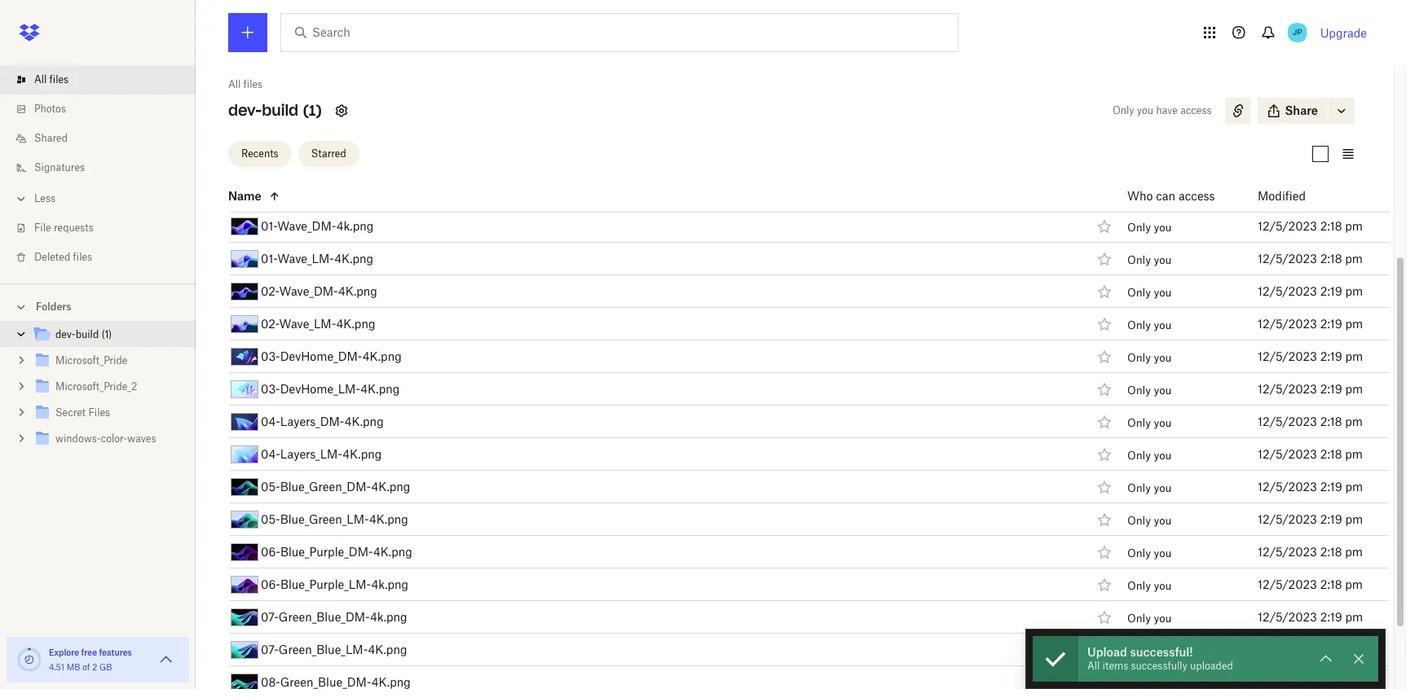 Task type: locate. For each thing, give the bounding box(es) containing it.
12/5/2023 for 01-wave_dm-4k.png
[[1258, 219, 1318, 233]]

12/5/2023 2:18 pm inside the name 01-wave_lm-4k.png, modified 12/5/2023 2:18 pm, element
[[1258, 252, 1363, 265]]

access right can
[[1179, 189, 1216, 203]]

1 vertical spatial 4k.png
[[371, 578, 409, 592]]

files
[[88, 407, 110, 419]]

only inside name 06-blue_purple_lm-4k.png, modified 12/5/2023 2:18 pm, element
[[1128, 580, 1151, 593]]

0 horizontal spatial dev-
[[55, 329, 76, 341]]

add to starred image inside name 07-green_blue_dm-4k.png, modified 12/5/2023 2:19 pm, 'element'
[[1095, 608, 1115, 628]]

all files
[[34, 73, 69, 86], [228, 78, 263, 91]]

3 pm from the top
[[1346, 284, 1364, 298]]

only inside name 06-blue_purple_dm-4k.png, modified 12/5/2023 2:18 pm, element
[[1128, 547, 1151, 560]]

4k.png up 02-wave_dm-4k.png
[[335, 252, 374, 265]]

4k.png up 02-wave_lm-4k.png
[[338, 284, 377, 298]]

5 only you from the top
[[1128, 351, 1172, 364]]

12/5/2023 inside name 02-wave_dm-4k.png, modified 12/5/2023 2:19 pm, element
[[1258, 284, 1318, 298]]

add to starred image inside name 08-green_blue_dm-4k.png, modified 12/5/2023 2:19 pm, element
[[1095, 673, 1115, 690]]

name 07-green_blue_dm-4k.png, modified 12/5/2023 2:19 pm, element
[[192, 602, 1390, 634]]

7 12/5/2023 from the top
[[1258, 415, 1318, 429]]

5 2:18 from the top
[[1321, 545, 1343, 559]]

1 07- from the top
[[261, 610, 279, 624]]

4k.png up 05-blue_green_dm-4k.png
[[343, 447, 382, 461]]

0 vertical spatial (1)
[[303, 101, 322, 120]]

you for 07-green_blue_lm-4k.png
[[1154, 645, 1172, 658]]

only for 01-wave_lm-4k.png
[[1128, 253, 1151, 267]]

you inside name 06-blue_purple_dm-4k.png, modified 12/5/2023 2:18 pm, element
[[1154, 547, 1172, 560]]

2 only you from the top
[[1128, 253, 1172, 267]]

0 vertical spatial 02-
[[261, 284, 279, 298]]

build
[[262, 101, 298, 120], [76, 329, 99, 341]]

dev-build (1) up recents
[[228, 101, 322, 120]]

1 vertical spatial 05-
[[261, 513, 280, 526]]

12 12/5/2023 from the top
[[1258, 578, 1318, 592]]

02-wave_dm-4k.png link
[[261, 282, 377, 301]]

02- for wave_lm-
[[261, 317, 279, 331]]

07- right /dev-build (1)/07-green_blue_dm-4k.png icon on the left of page
[[261, 610, 279, 624]]

05- right /dev-build (1)/05-blue_green_lm-4k.png icon
[[261, 513, 280, 526]]

1 vertical spatial access
[[1179, 189, 1216, 203]]

0 horizontal spatial all files
[[34, 73, 69, 86]]

dev-build (1)
[[228, 101, 322, 120], [55, 329, 112, 341]]

2 02- from the top
[[261, 317, 279, 331]]

10 only you button from the top
[[1128, 514, 1172, 527]]

6 add to starred image from the top
[[1095, 543, 1115, 562]]

4k.png down 03-devhome_dm-4k.png link
[[361, 382, 400, 396]]

4k.png up 01-wave_lm-4k.png
[[336, 219, 374, 233]]

dev-
[[228, 101, 262, 120], [55, 329, 76, 341]]

02- right /dev-build (1)/02-wave_lm-4k.png icon
[[261, 317, 279, 331]]

0 vertical spatial build
[[262, 101, 298, 120]]

dev- up recents
[[228, 101, 262, 120]]

01-
[[261, 219, 277, 233], [261, 252, 277, 265]]

all files link up shared link
[[13, 65, 196, 95]]

0 horizontal spatial all files link
[[13, 65, 196, 95]]

03-devhome_lm-4k.png link
[[261, 380, 400, 399]]

1 vertical spatial 02-
[[261, 317, 279, 331]]

modified
[[1258, 189, 1306, 203]]

02-wave_lm-4k.png
[[261, 317, 375, 331]]

only you for 04-layers_dm-4k.png
[[1128, 417, 1172, 430]]

free
[[81, 648, 97, 658]]

5 2:19 from the top
[[1321, 480, 1343, 494]]

only inside name 05-blue_green_lm-4k.png, modified 12/5/2023 2:19 pm, element
[[1128, 514, 1151, 527]]

you
[[1137, 104, 1154, 117], [1154, 221, 1172, 234], [1154, 253, 1172, 267], [1154, 286, 1172, 299], [1154, 319, 1172, 332], [1154, 351, 1172, 364], [1154, 384, 1172, 397], [1154, 417, 1172, 430], [1154, 449, 1172, 462], [1154, 482, 1172, 495], [1154, 514, 1172, 527], [1154, 547, 1172, 560], [1154, 580, 1172, 593], [1154, 612, 1172, 625], [1154, 645, 1172, 658]]

features
[[99, 648, 132, 658]]

/dev-build (1)/05-blue_green_lm-4k.png image
[[231, 511, 258, 529]]

add to starred image for 01-wave_lm-4k.png
[[1095, 249, 1115, 269]]

6 12/5/2023 2:19 pm from the top
[[1258, 513, 1364, 526]]

group containing dev-build (1)
[[0, 319, 196, 465]]

list
[[0, 55, 196, 284]]

02-
[[261, 284, 279, 298], [261, 317, 279, 331]]

5 12/5/2023 2:19 pm from the top
[[1258, 480, 1364, 494]]

all files link up recents
[[228, 77, 263, 93]]

1 12/5/2023 2:18 pm from the top
[[1258, 219, 1363, 233]]

2 add to starred image from the top
[[1095, 249, 1115, 269]]

wave_lm- down 02-wave_dm-4k.png link
[[279, 317, 336, 331]]

8 pm from the top
[[1346, 447, 1363, 461]]

only you
[[1128, 221, 1172, 234], [1128, 253, 1172, 267], [1128, 286, 1172, 299], [1128, 319, 1172, 332], [1128, 351, 1172, 364], [1128, 384, 1172, 397], [1128, 417, 1172, 430], [1128, 449, 1172, 462], [1128, 482, 1172, 495], [1128, 514, 1172, 527], [1128, 547, 1172, 560], [1128, 580, 1172, 593], [1128, 612, 1172, 625], [1128, 645, 1172, 658]]

5 12/5/2023 2:18 pm from the top
[[1258, 545, 1363, 559]]

only you button for 01-wave_lm-4k.png
[[1128, 253, 1172, 267]]

12/5/2023 for 04-layers_dm-4k.png
[[1258, 415, 1318, 429]]

4k.png down 06-blue_purple_lm-4k.png link
[[370, 610, 407, 624]]

wave_lm- down 01-wave_dm-4k.png link on the top of page
[[277, 252, 335, 265]]

1 vertical spatial (1)
[[102, 329, 112, 341]]

12/5/2023 inside name 07-green_blue_dm-4k.png, modified 12/5/2023 2:19 pm, 'element'
[[1258, 610, 1318, 624]]

6 pm from the top
[[1346, 382, 1364, 396]]

4k.png down 03-devhome_lm-4k.png link
[[345, 415, 384, 429]]

only you button inside name 02-wave_dm-4k.png, modified 12/5/2023 2:19 pm, element
[[1128, 286, 1172, 299]]

4 2:18 from the top
[[1321, 447, 1343, 461]]

04- right /dev-build (1)/04-layers_lm-4k.png image
[[261, 447, 280, 461]]

1 01- from the top
[[261, 219, 277, 233]]

you for 01-wave_dm-4k.png
[[1154, 221, 1172, 234]]

2 01- from the top
[[261, 252, 277, 265]]

(1)
[[303, 101, 322, 120], [102, 329, 112, 341]]

name 02-wave_lm-4k.png, modified 12/5/2023 2:19 pm, element
[[192, 308, 1390, 341]]

3 add to starred image from the top
[[1095, 347, 1115, 367]]

13 only you button from the top
[[1128, 612, 1172, 625]]

2 horizontal spatial files
[[243, 78, 263, 91]]

green_blue_dm-
[[279, 610, 370, 624], [280, 676, 372, 689]]

table containing name
[[192, 179, 1390, 690]]

12/5/2023 for 06-blue_purple_lm-4k.png
[[1258, 578, 1318, 592]]

03-devhome_dm-4k.png link
[[261, 347, 402, 367]]

None field
[[0, 0, 126, 18]]

12/5/2023 2:19 pm for 02-wave_dm-4k.png
[[1258, 284, 1364, 298]]

all files up recents
[[228, 78, 263, 91]]

4.51
[[49, 663, 64, 673]]

1 add to starred image from the top
[[1095, 217, 1115, 236]]

only you inside name 07-green_blue_lm-4k.png, modified 12/5/2023 2:19 pm, "element"
[[1128, 645, 1172, 658]]

mb
[[67, 663, 80, 673]]

all up recents button
[[228, 78, 241, 91]]

3 12/5/2023 2:19 pm from the top
[[1258, 349, 1364, 363]]

10 pm from the top
[[1346, 513, 1364, 526]]

12/5/2023 2:19 pm for 07-green_blue_dm-4k.png
[[1258, 610, 1364, 624]]

files inside list item
[[49, 73, 69, 86]]

4k.png inside 'element'
[[370, 610, 407, 624]]

all files link inside list
[[13, 65, 196, 95]]

12/5/2023 inside name 06-blue_purple_dm-4k.png, modified 12/5/2023 2:18 pm, element
[[1258, 545, 1318, 559]]

all inside list item
[[34, 73, 47, 86]]

1 vertical spatial wave_lm-
[[279, 317, 336, 331]]

3 add to starred image from the top
[[1095, 380, 1115, 399]]

01- right /dev-build (1)/01-wave_dm-4k.png icon
[[261, 219, 277, 233]]

you inside name 04-layers_lm-4k.png, modified 12/5/2023 2:18 pm, element
[[1154, 449, 1172, 462]]

build up microsoft_pride
[[76, 329, 99, 341]]

3 only you from the top
[[1128, 286, 1172, 299]]

1 06- from the top
[[261, 545, 280, 559]]

pm for 05-blue_green_dm-4k.png
[[1346, 480, 1364, 494]]

you inside name 04-layers_dm-4k.png, modified 12/5/2023 2:18 pm, element
[[1154, 417, 1172, 430]]

10 only you from the top
[[1128, 514, 1172, 527]]

pm for 06-blue_purple_dm-4k.png
[[1346, 545, 1363, 559]]

12 pm from the top
[[1346, 578, 1363, 592]]

all files inside list item
[[34, 73, 69, 86]]

12/5/2023 inside name 08-green_blue_dm-4k.png, modified 12/5/2023 2:19 pm, element
[[1258, 676, 1318, 689]]

5 pm from the top
[[1346, 349, 1364, 363]]

2:19 inside "element"
[[1321, 643, 1343, 657]]

06- right /dev-build (1)/06-blue_purple_lm-4k.png icon
[[261, 578, 280, 592]]

13 only you from the top
[[1128, 612, 1172, 625]]

green_blue_dm- inside 07-green_blue_dm-4k.png link
[[279, 610, 370, 624]]

0 vertical spatial wave_dm-
[[277, 219, 336, 233]]

4k.png for 05-blue_green_dm-4k.png
[[371, 480, 410, 494]]

07-green_blue_lm-4k.png link
[[261, 641, 407, 660]]

11 only you button from the top
[[1128, 547, 1172, 560]]

0 vertical spatial dev-build (1)
[[228, 101, 322, 120]]

only you button for 06-blue_purple_lm-4k.png
[[1128, 580, 1172, 593]]

color-
[[101, 433, 127, 445]]

12 only you from the top
[[1128, 580, 1172, 593]]

4 only you button from the top
[[1128, 319, 1172, 332]]

you inside name 06-blue_purple_lm-4k.png, modified 12/5/2023 2:18 pm, element
[[1154, 580, 1172, 593]]

6 add to starred image from the top
[[1095, 641, 1115, 660]]

03-
[[261, 349, 280, 363], [261, 382, 280, 396]]

12/5/2023 2:18 pm inside name 04-layers_dm-4k.png, modified 12/5/2023 2:18 pm, element
[[1258, 415, 1363, 429]]

12/5/2023 inside name 04-layers_dm-4k.png, modified 12/5/2023 2:18 pm, element
[[1258, 415, 1318, 429]]

blue_purple_lm-
[[280, 578, 371, 592]]

12/5/2023 for 05-blue_green_dm-4k.png
[[1258, 480, 1318, 494]]

pm for 01-wave_lm-4k.png
[[1346, 252, 1363, 265]]

pm
[[1346, 219, 1363, 233], [1346, 252, 1363, 265], [1346, 284, 1364, 298], [1346, 317, 1364, 331], [1346, 349, 1364, 363], [1346, 382, 1364, 396], [1346, 415, 1363, 429], [1346, 447, 1363, 461], [1346, 480, 1364, 494], [1346, 513, 1364, 526], [1346, 545, 1363, 559], [1346, 578, 1363, 592], [1346, 610, 1364, 624], [1346, 643, 1364, 657], [1346, 676, 1364, 689]]

pm for 07-green_blue_lm-4k.png
[[1346, 643, 1364, 657]]

green_blue_dm- inside the 08-green_blue_dm-4k.png link
[[280, 676, 372, 689]]

name
[[228, 189, 262, 203]]

only you button inside 'name 03-devhome_lm-4k.png, modified 12/5/2023 2:19 pm,' element
[[1128, 384, 1172, 397]]

12/5/2023 2:19 pm for 02-wave_lm-4k.png
[[1258, 317, 1364, 331]]

green_blue_dm- down green_blue_lm-
[[280, 676, 372, 689]]

2:19 for 07-green_blue_dm-4k.png
[[1321, 610, 1343, 624]]

add to starred image for 08-green_blue_dm-4k.png
[[1095, 673, 1115, 690]]

0 horizontal spatial build
[[76, 329, 99, 341]]

add to starred image for 07-green_blue_lm-4k.png
[[1095, 641, 1115, 660]]

only you button inside name 07-green_blue_dm-4k.png, modified 12/5/2023 2:19 pm, 'element'
[[1128, 612, 1172, 625]]

11 pm from the top
[[1346, 545, 1363, 559]]

signatures
[[34, 161, 85, 174]]

name 05-blue_green_lm-4k.png, modified 12/5/2023 2:19 pm, element
[[192, 504, 1390, 537]]

9 12/5/2023 from the top
[[1258, 480, 1318, 494]]

you inside name 05-blue_green_dm-4k.png, modified 12/5/2023 2:19 pm, element
[[1154, 482, 1172, 495]]

12/5/2023 inside name 01-wave_dm-4k.png, modified 12/5/2023 2:18 pm, element
[[1258, 219, 1318, 233]]

0 vertical spatial 01-
[[261, 219, 277, 233]]

13 pm from the top
[[1346, 610, 1364, 624]]

0 vertical spatial 04-
[[261, 415, 280, 429]]

12/5/2023 2:19 pm
[[1258, 284, 1364, 298], [1258, 317, 1364, 331], [1258, 349, 1364, 363], [1258, 382, 1364, 396], [1258, 480, 1364, 494], [1258, 513, 1364, 526], [1258, 610, 1364, 624], [1258, 643, 1364, 657], [1258, 676, 1364, 689]]

1 12/5/2023 2:19 pm from the top
[[1258, 284, 1364, 298]]

03- right /dev-build (1)/03-devhome_dm-4k.png image
[[261, 349, 280, 363]]

only you button for 05-blue_green_dm-4k.png
[[1128, 482, 1172, 495]]

06-blue_purple_dm-4k.png
[[261, 545, 412, 559]]

1 vertical spatial dev-build (1)
[[55, 329, 112, 341]]

name 02-wave_dm-4k.png, modified 12/5/2023 2:19 pm, element
[[192, 276, 1390, 308]]

0 vertical spatial 06-
[[261, 545, 280, 559]]

all up photos
[[34, 73, 47, 86]]

4 2:19 from the top
[[1321, 382, 1343, 396]]

07- inside 07-green_blue_dm-4k.png link
[[261, 610, 279, 624]]

4k.png for 02-wave_lm-4k.png
[[336, 317, 375, 331]]

only you button inside name 04-layers_lm-4k.png, modified 12/5/2023 2:18 pm, element
[[1128, 449, 1172, 462]]

15 12/5/2023 from the top
[[1258, 676, 1318, 689]]

only you inside the name 01-wave_lm-4k.png, modified 12/5/2023 2:18 pm, element
[[1128, 253, 1172, 267]]

only you for 07-green_blue_lm-4k.png
[[1128, 645, 1172, 658]]

4k.png down 05-blue_green_lm-4k.png link
[[373, 545, 412, 559]]

12/5/2023 for 08-green_blue_dm-4k.png
[[1258, 676, 1318, 689]]

only inside name 02-wave_lm-4k.png, modified 12/5/2023 2:19 pm, element
[[1128, 319, 1151, 332]]

12/5/2023 inside name 05-blue_green_lm-4k.png, modified 12/5/2023 2:19 pm, element
[[1258, 513, 1318, 526]]

7 12/5/2023 2:19 pm from the top
[[1258, 610, 1364, 624]]

6 only you button from the top
[[1128, 384, 1172, 397]]

12/5/2023 2:18 pm
[[1258, 219, 1363, 233], [1258, 252, 1363, 265], [1258, 415, 1363, 429], [1258, 447, 1363, 461], [1258, 545, 1363, 559], [1258, 578, 1363, 592]]

only you have access
[[1113, 104, 1212, 117]]

0 vertical spatial 4k.png
[[336, 219, 374, 233]]

06- right "/dev-build (1)/06-blue_purple_dm-4k.png" icon
[[261, 545, 280, 559]]

12/5/2023 for 02-wave_dm-4k.png
[[1258, 284, 1318, 298]]

04- right /dev-build (1)/04-layers_dm-4k.png "image"
[[261, 415, 280, 429]]

build up recents
[[262, 101, 298, 120]]

2 12/5/2023 2:19 pm from the top
[[1258, 317, 1364, 331]]

1 vertical spatial wave_dm-
[[279, 284, 338, 298]]

3 12/5/2023 2:18 pm from the top
[[1258, 415, 1363, 429]]

all files link
[[13, 65, 196, 95], [228, 77, 263, 93]]

5 add to starred image from the top
[[1095, 477, 1115, 497]]

who can access
[[1128, 189, 1216, 203]]

only you inside name 04-layers_dm-4k.png, modified 12/5/2023 2:18 pm, element
[[1128, 417, 1172, 430]]

4k.png
[[335, 252, 374, 265], [338, 284, 377, 298], [336, 317, 375, 331], [363, 349, 402, 363], [361, 382, 400, 396], [345, 415, 384, 429], [343, 447, 382, 461], [371, 480, 410, 494], [369, 513, 408, 526], [373, 545, 412, 559], [368, 643, 407, 657], [372, 676, 411, 689]]

0 horizontal spatial files
[[49, 73, 69, 86]]

03-devhome_dm-4k.png
[[261, 349, 402, 363]]

4k.png up 05-blue_green_lm-4k.png on the left of the page
[[371, 480, 410, 494]]

only you inside name 06-blue_purple_dm-4k.png, modified 12/5/2023 2:18 pm, element
[[1128, 547, 1172, 560]]

pm inside "element"
[[1346, 643, 1364, 657]]

build inside group
[[76, 329, 99, 341]]

only inside name 03-devhome_dm-4k.png, modified 12/5/2023 2:19 pm, element
[[1128, 351, 1151, 364]]

12/5/2023 inside name 04-layers_lm-4k.png, modified 12/5/2023 2:18 pm, element
[[1258, 447, 1318, 461]]

14 12/5/2023 from the top
[[1258, 643, 1318, 657]]

2 horizontal spatial all
[[1088, 660, 1100, 673]]

07- right /dev-build (1)/07-green_blue_lm-4k.png icon
[[261, 643, 279, 657]]

0 vertical spatial wave_lm-
[[277, 252, 335, 265]]

2 pm from the top
[[1346, 252, 1363, 265]]

add to starred image inside name 03-devhome_dm-4k.png, modified 12/5/2023 2:19 pm, element
[[1095, 347, 1115, 367]]

you inside name 07-green_blue_dm-4k.png, modified 12/5/2023 2:19 pm, 'element'
[[1154, 612, 1172, 625]]

pm for 04-layers_dm-4k.png
[[1346, 415, 1363, 429]]

12/5/2023 2:19 pm inside 'element'
[[1258, 610, 1364, 624]]

dropbox image
[[13, 16, 46, 49]]

secret files
[[55, 407, 110, 419]]

9 2:19 from the top
[[1321, 676, 1343, 689]]

/dev-build (1)/08-green_blue_dm-4k.png image
[[231, 674, 258, 690]]

2:19 inside 'element'
[[1321, 610, 1343, 624]]

starred
[[311, 147, 346, 159]]

only inside name 04-layers_dm-4k.png, modified 12/5/2023 2:18 pm, element
[[1128, 417, 1151, 430]]

you for 05-blue_green_lm-4k.png
[[1154, 514, 1172, 527]]

only you button inside name 02-wave_lm-4k.png, modified 12/5/2023 2:19 pm, element
[[1128, 319, 1172, 332]]

4 12/5/2023 from the top
[[1258, 317, 1318, 331]]

1 horizontal spatial build
[[262, 101, 298, 120]]

0 vertical spatial dev-
[[228, 101, 262, 120]]

4k.png up 03-devhome_dm-4k.png
[[336, 317, 375, 331]]

4k.png up 03-devhome_lm-4k.png
[[363, 349, 402, 363]]

6 2:18 from the top
[[1321, 578, 1343, 592]]

can
[[1156, 189, 1176, 203]]

12/5/2023 2:19 pm inside "element"
[[1258, 643, 1364, 657]]

2 add to starred image from the top
[[1095, 314, 1115, 334]]

05- right /dev-build (1)/05-blue_green_dm-4k.png image
[[261, 480, 280, 494]]

12/5/2023 inside name 03-devhome_dm-4k.png, modified 12/5/2023 2:19 pm, element
[[1258, 349, 1318, 363]]

only inside name 05-blue_green_dm-4k.png, modified 12/5/2023 2:19 pm, element
[[1128, 482, 1151, 495]]

you inside the name 01-wave_lm-4k.png, modified 12/5/2023 2:18 pm, element
[[1154, 253, 1172, 267]]

files
[[49, 73, 69, 86], [243, 78, 263, 91], [73, 251, 92, 263]]

4 12/5/2023 2:19 pm from the top
[[1258, 382, 1364, 396]]

you inside name 07-green_blue_lm-4k.png, modified 12/5/2023 2:19 pm, "element"
[[1154, 645, 1172, 658]]

4 pm from the top
[[1346, 317, 1364, 331]]

12/5/2023 inside name 06-blue_purple_lm-4k.png, modified 12/5/2023 2:18 pm, element
[[1258, 578, 1318, 592]]

name 06-blue_purple_dm-4k.png, modified 12/5/2023 2:18 pm, element
[[192, 537, 1390, 569]]

9 add to starred image from the top
[[1095, 673, 1115, 690]]

pm for 01-wave_dm-4k.png
[[1346, 219, 1363, 233]]

only inside name 01-wave_dm-4k.png, modified 12/5/2023 2:18 pm, element
[[1128, 221, 1151, 234]]

12/5/2023 for 07-green_blue_dm-4k.png
[[1258, 610, 1318, 624]]

pm for 03-devhome_dm-4k.png
[[1346, 349, 1364, 363]]

add to starred image for 03-devhome_lm-4k.png
[[1095, 380, 1115, 399]]

/dev-build (1)/02-wave_dm-4k.png image
[[231, 283, 258, 301]]

12/5/2023 inside name 05-blue_green_dm-4k.png, modified 12/5/2023 2:19 pm, element
[[1258, 480, 1318, 494]]

12/5/2023 2:19 pm for 05-blue_green_lm-4k.png
[[1258, 513, 1364, 526]]

1 vertical spatial green_blue_dm-
[[280, 676, 372, 689]]

5 12/5/2023 from the top
[[1258, 349, 1318, 363]]

0 vertical spatial 07-
[[261, 610, 279, 624]]

4k.png for green_blue_dm-
[[370, 610, 407, 624]]

04-
[[261, 415, 280, 429], [261, 447, 280, 461]]

dev-build (1) up microsoft_pride
[[55, 329, 112, 341]]

1 05- from the top
[[261, 480, 280, 494]]

6 12/5/2023 2:18 pm from the top
[[1258, 578, 1363, 592]]

4k.png for 06-blue_purple_dm-4k.png
[[373, 545, 412, 559]]

1 only you from the top
[[1128, 221, 1172, 234]]

05- inside 05-blue_green_dm-4k.png link
[[261, 480, 280, 494]]

4k.png up the 08-green_blue_dm-4k.png link
[[368, 643, 407, 657]]

0 horizontal spatial all
[[34, 73, 47, 86]]

11 only you from the top
[[1128, 547, 1172, 560]]

7 only you button from the top
[[1128, 417, 1172, 430]]

only inside name 07-green_blue_dm-4k.png, modified 12/5/2023 2:19 pm, 'element'
[[1128, 612, 1151, 625]]

7 only you from the top
[[1128, 417, 1172, 430]]

/dev-build (1)/05-blue_green_dm-4k.png image
[[231, 478, 258, 496]]

1 vertical spatial 03-
[[261, 382, 280, 396]]

1 vertical spatial 01-
[[261, 252, 277, 265]]

14 pm from the top
[[1346, 643, 1364, 657]]

only you button inside name 03-devhome_dm-4k.png, modified 12/5/2023 2:19 pm, element
[[1128, 351, 1172, 364]]

1 04- from the top
[[261, 415, 280, 429]]

only you button inside name 06-blue_purple_lm-4k.png, modified 12/5/2023 2:18 pm, element
[[1128, 580, 1172, 593]]

9 12/5/2023 2:19 pm from the top
[[1258, 676, 1364, 689]]

1 horizontal spatial dev-build (1)
[[228, 101, 322, 120]]

14 only you from the top
[[1128, 645, 1172, 658]]

03- right /dev-build (1)/03-devhome_lm-4k.png image
[[261, 382, 280, 396]]

1 vertical spatial dev-
[[55, 329, 76, 341]]

microsoft_pride
[[55, 355, 127, 367]]

add to starred image inside name 02-wave_dm-4k.png, modified 12/5/2023 2:19 pm, element
[[1095, 282, 1115, 301]]

pm for 04-layers_lm-4k.png
[[1346, 447, 1363, 461]]

2 04- from the top
[[261, 447, 280, 461]]

04- for layers_lm-
[[261, 447, 280, 461]]

you for 02-wave_dm-4k.png
[[1154, 286, 1172, 299]]

12/5/2023 2:18 pm inside name 01-wave_dm-4k.png, modified 12/5/2023 2:18 pm, element
[[1258, 219, 1363, 233]]

2 05- from the top
[[261, 513, 280, 526]]

2 12/5/2023 from the top
[[1258, 252, 1318, 265]]

dev- down folders
[[55, 329, 76, 341]]

add to starred image
[[1095, 217, 1115, 236], [1095, 249, 1115, 269], [1095, 347, 1115, 367], [1095, 445, 1115, 464], [1095, 510, 1115, 530], [1095, 641, 1115, 660]]

only you button for 03-devhome_lm-4k.png
[[1128, 384, 1172, 397]]

you inside 'name 03-devhome_lm-4k.png, modified 12/5/2023 2:19 pm,' element
[[1154, 384, 1172, 397]]

wave_dm- down 01-wave_lm-4k.png link
[[279, 284, 338, 298]]

add to starred image inside name 02-wave_lm-4k.png, modified 12/5/2023 2:19 pm, element
[[1095, 314, 1115, 334]]

only you inside name 06-blue_purple_lm-4k.png, modified 12/5/2023 2:18 pm, element
[[1128, 580, 1172, 593]]

1 vertical spatial 07-
[[261, 643, 279, 657]]

6 only you from the top
[[1128, 384, 1172, 397]]

12/5/2023 2:18 pm inside name 06-blue_purple_dm-4k.png, modified 12/5/2023 2:18 pm, element
[[1258, 545, 1363, 559]]

12/5/2023 inside the name 01-wave_lm-4k.png, modified 12/5/2023 2:18 pm, element
[[1258, 252, 1318, 265]]

only you inside name 01-wave_dm-4k.png, modified 12/5/2023 2:18 pm, element
[[1128, 221, 1172, 234]]

01-wave_dm-4k.png
[[261, 219, 374, 233]]

4k.png down 06-blue_purple_dm-4k.png link
[[371, 578, 409, 592]]

/dev-build (1)/02-wave_lm-4k.png image
[[231, 315, 258, 333]]

add to starred image for 03-devhome_dm-4k.png
[[1095, 347, 1115, 367]]

9 pm from the top
[[1346, 480, 1364, 494]]

4 only you from the top
[[1128, 319, 1172, 332]]

7 2:19 from the top
[[1321, 610, 1343, 624]]

table
[[192, 179, 1390, 690]]

name 05-blue_green_dm-4k.png, modified 12/5/2023 2:19 pm, element
[[192, 471, 1390, 504]]

4k.png for 08-green_blue_dm-4k.png
[[372, 676, 411, 689]]

5 only you button from the top
[[1128, 351, 1172, 364]]

3 2:18 from the top
[[1321, 415, 1343, 429]]

only inside name 04-layers_lm-4k.png, modified 12/5/2023 2:18 pm, element
[[1128, 449, 1151, 462]]

1 horizontal spatial (1)
[[303, 101, 322, 120]]

0 horizontal spatial (1)
[[102, 329, 112, 341]]

modified button
[[1258, 186, 1349, 206]]

file requests link
[[13, 214, 196, 243]]

10 12/5/2023 from the top
[[1258, 513, 1318, 526]]

all down upload
[[1088, 660, 1100, 673]]

12/5/2023 2:19 pm for 05-blue_green_dm-4k.png
[[1258, 480, 1364, 494]]

all files up photos
[[34, 73, 69, 86]]

files up photos
[[49, 73, 69, 86]]

1 2:19 from the top
[[1321, 284, 1343, 298]]

2 2:19 from the top
[[1321, 317, 1343, 331]]

12/5/2023 2:19 pm for 08-green_blue_dm-4k.png
[[1258, 676, 1364, 689]]

2:18 for 01-wave_dm-4k.png
[[1321, 219, 1343, 233]]

wave_lm-
[[277, 252, 335, 265], [279, 317, 336, 331]]

12/5/2023 for 06-blue_purple_dm-4k.png
[[1258, 545, 1318, 559]]

4k.png
[[336, 219, 374, 233], [371, 578, 409, 592], [370, 610, 407, 624]]

pm for 07-green_blue_dm-4k.png
[[1346, 610, 1364, 624]]

1 vertical spatial 04-
[[261, 447, 280, 461]]

1 2:18 from the top
[[1321, 219, 1343, 233]]

1 add to starred image from the top
[[1095, 282, 1115, 301]]

you inside name 05-blue_green_lm-4k.png, modified 12/5/2023 2:19 pm, element
[[1154, 514, 1172, 527]]

03- for devhome_lm-
[[261, 382, 280, 396]]

(1) up microsoft_pride link
[[102, 329, 112, 341]]

2 vertical spatial 4k.png
[[370, 610, 407, 624]]

name 01-wave_lm-4k.png, modified 12/5/2023 2:18 pm, element
[[192, 243, 1390, 276]]

only for 05-blue_green_dm-4k.png
[[1128, 482, 1151, 495]]

only you button
[[1128, 221, 1172, 234], [1128, 253, 1172, 267], [1128, 286, 1172, 299], [1128, 319, 1172, 332], [1128, 351, 1172, 364], [1128, 384, 1172, 397], [1128, 417, 1172, 430], [1128, 449, 1172, 462], [1128, 482, 1172, 495], [1128, 514, 1172, 527], [1128, 547, 1172, 560], [1128, 580, 1172, 593], [1128, 612, 1172, 625], [1128, 645, 1172, 658]]

add to starred image inside name 04-layers_dm-4k.png, modified 12/5/2023 2:18 pm, element
[[1095, 412, 1115, 432]]

12/5/2023 for 02-wave_lm-4k.png
[[1258, 317, 1318, 331]]

only you button for 02-wave_dm-4k.png
[[1128, 286, 1172, 299]]

items
[[1103, 660, 1129, 673]]

4 add to starred image from the top
[[1095, 445, 1115, 464]]

8 2:19 from the top
[[1321, 643, 1343, 657]]

only you inside name 02-wave_lm-4k.png, modified 12/5/2023 2:19 pm, element
[[1128, 319, 1172, 332]]

group
[[0, 319, 196, 465]]

only you for 02-wave_lm-4k.png
[[1128, 319, 1172, 332]]

07- for green_blue_lm-
[[261, 643, 279, 657]]

6 2:19 from the top
[[1321, 513, 1343, 526]]

12/5/2023 for 05-blue_green_lm-4k.png
[[1258, 513, 1318, 526]]

only for 05-blue_green_lm-4k.png
[[1128, 514, 1151, 527]]

dev- inside group
[[55, 329, 76, 341]]

only you inside name 05-blue_green_lm-4k.png, modified 12/5/2023 2:19 pm, element
[[1128, 514, 1172, 527]]

only you button inside name 04-layers_dm-4k.png, modified 12/5/2023 2:18 pm, element
[[1128, 417, 1172, 430]]

only you button inside name 07-green_blue_lm-4k.png, modified 12/5/2023 2:19 pm, "element"
[[1128, 645, 1172, 658]]

12/5/2023 inside name 07-green_blue_lm-4k.png, modified 12/5/2023 2:19 pm, "element"
[[1258, 643, 1318, 657]]

2:18 for 06-blue_purple_dm-4k.png
[[1321, 545, 1343, 559]]

only you button inside name 06-blue_purple_dm-4k.png, modified 12/5/2023 2:18 pm, element
[[1128, 547, 1172, 560]]

8 only you button from the top
[[1128, 449, 1172, 462]]

12/5/2023 2:18 pm inside name 04-layers_lm-4k.png, modified 12/5/2023 2:18 pm, element
[[1258, 447, 1363, 461]]

07- inside 07-green_blue_lm-4k.png "link"
[[261, 643, 279, 657]]

name 07-green_blue_lm-4k.png, modified 12/5/2023 2:19 pm, element
[[192, 634, 1390, 667]]

4k.png inside "link"
[[368, 643, 407, 657]]

8 only you from the top
[[1128, 449, 1172, 462]]

8 add to starred image from the top
[[1095, 608, 1115, 628]]

secret files link
[[33, 403, 183, 425]]

uploaded
[[1191, 660, 1234, 673]]

green_blue_dm- up green_blue_lm-
[[279, 610, 370, 624]]

waves
[[127, 433, 156, 445]]

only you button for 05-blue_green_lm-4k.png
[[1128, 514, 1172, 527]]

0 vertical spatial 03-
[[261, 349, 280, 363]]

0 vertical spatial 05-
[[261, 480, 280, 494]]

4 add to starred image from the top
[[1095, 412, 1115, 432]]

add to starred image for 07-green_blue_dm-4k.png
[[1095, 608, 1115, 628]]

3 12/5/2023 from the top
[[1258, 284, 1318, 298]]

4 12/5/2023 2:18 pm from the top
[[1258, 447, 1363, 461]]

07-
[[261, 610, 279, 624], [261, 643, 279, 657]]

you for 04-layers_dm-4k.png
[[1154, 417, 1172, 430]]

wave_dm- for 01-
[[277, 219, 336, 233]]

1 horizontal spatial all files
[[228, 78, 263, 91]]

1 02- from the top
[[261, 284, 279, 298]]

06- for blue_purple_lm-
[[261, 578, 280, 592]]

access right have
[[1181, 104, 1212, 117]]

7 pm from the top
[[1346, 415, 1363, 429]]

name 08-green_blue_dm-4k.png, modified 12/5/2023 2:19 pm, element
[[192, 667, 1390, 690]]

only you button inside the name 01-wave_lm-4k.png, modified 12/5/2023 2:18 pm, element
[[1128, 253, 1172, 267]]

only inside name 02-wave_dm-4k.png, modified 12/5/2023 2:19 pm, element
[[1128, 286, 1151, 299]]

0 vertical spatial green_blue_dm-
[[279, 610, 370, 624]]

pm inside 'element'
[[1346, 610, 1364, 624]]

1 pm from the top
[[1346, 219, 1363, 233]]

1 03- from the top
[[261, 349, 280, 363]]

3 only you button from the top
[[1128, 286, 1172, 299]]

files up recents
[[243, 78, 263, 91]]

only you button inside name 01-wave_dm-4k.png, modified 12/5/2023 2:18 pm, element
[[1128, 221, 1172, 234]]

4k.png up the 06-blue_purple_dm-4k.png
[[369, 513, 408, 526]]

01-wave_lm-4k.png
[[261, 252, 374, 265]]

only you button for 07-green_blue_lm-4k.png
[[1128, 645, 1172, 658]]

files right deleted
[[73, 251, 92, 263]]

you for 06-blue_purple_lm-4k.png
[[1154, 580, 1172, 593]]

add to starred image for 05-blue_green_lm-4k.png
[[1095, 510, 1115, 530]]

signatures link
[[13, 153, 196, 183]]

12/5/2023 2:19 pm for 03-devhome_lm-4k.png
[[1258, 382, 1364, 396]]

blue_purple_dm-
[[280, 545, 373, 559]]

recents button
[[228, 141, 292, 167]]

1 vertical spatial 06-
[[261, 578, 280, 592]]

name 01-wave_dm-4k.png, modified 12/5/2023 2:18 pm, element
[[192, 210, 1390, 243]]

6 12/5/2023 from the top
[[1258, 382, 1318, 396]]

only inside the name 01-wave_lm-4k.png, modified 12/5/2023 2:18 pm, element
[[1128, 253, 1151, 267]]

only you inside name 02-wave_dm-4k.png, modified 12/5/2023 2:19 pm, element
[[1128, 286, 1172, 299]]

you inside name 03-devhome_dm-4k.png, modified 12/5/2023 2:19 pm, element
[[1154, 351, 1172, 364]]

(1) left folder settings image
[[303, 101, 322, 120]]

only you button inside name 05-blue_green_lm-4k.png, modified 12/5/2023 2:19 pm, element
[[1128, 514, 1172, 527]]

0 horizontal spatial dev-build (1)
[[55, 329, 112, 341]]

1 only you button from the top
[[1128, 221, 1172, 234]]

wave_dm- up 01-wave_lm-4k.png
[[277, 219, 336, 233]]

03- inside 03-devhome_lm-4k.png link
[[261, 382, 280, 396]]

2:18
[[1321, 219, 1343, 233], [1321, 252, 1343, 265], [1321, 415, 1343, 429], [1321, 447, 1343, 461], [1321, 545, 1343, 559], [1321, 578, 1343, 592]]

2:19 for 02-wave_dm-4k.png
[[1321, 284, 1343, 298]]

1 vertical spatial build
[[76, 329, 99, 341]]

you inside name 01-wave_dm-4k.png, modified 12/5/2023 2:18 pm, element
[[1154, 221, 1172, 234]]

4k.png down 07-green_blue_lm-4k.png "link"
[[372, 676, 411, 689]]

you inside name 02-wave_dm-4k.png, modified 12/5/2023 2:19 pm, element
[[1154, 286, 1172, 299]]

only inside 'name 03-devhome_lm-4k.png, modified 12/5/2023 2:19 pm,' element
[[1128, 384, 1151, 397]]

layers_lm-
[[280, 447, 343, 461]]

2 06- from the top
[[261, 578, 280, 592]]

add to starred image
[[1095, 282, 1115, 301], [1095, 314, 1115, 334], [1095, 380, 1115, 399], [1095, 412, 1115, 432], [1095, 477, 1115, 497], [1095, 543, 1115, 562], [1095, 575, 1115, 595], [1095, 608, 1115, 628], [1095, 673, 1115, 690]]

green_blue_lm-
[[279, 643, 368, 657]]

only you inside name 04-layers_lm-4k.png, modified 12/5/2023 2:18 pm, element
[[1128, 449, 1172, 462]]

only you for 06-blue_purple_dm-4k.png
[[1128, 547, 1172, 560]]

you inside name 02-wave_lm-4k.png, modified 12/5/2023 2:19 pm, element
[[1154, 319, 1172, 332]]

share button
[[1258, 98, 1328, 124]]

01-wave_dm-4k.png link
[[261, 217, 374, 236]]

add to starred image inside name 06-blue_purple_dm-4k.png, modified 12/5/2023 2:18 pm, element
[[1095, 543, 1115, 562]]

03- inside 03-devhome_dm-4k.png link
[[261, 349, 280, 363]]

7 add to starred image from the top
[[1095, 575, 1115, 595]]

less
[[34, 192, 55, 205]]

01- right /dev-build (1)/01-wave_lm-4k.png icon
[[261, 252, 277, 265]]

only inside name 07-green_blue_lm-4k.png, modified 12/5/2023 2:19 pm, "element"
[[1128, 645, 1151, 658]]

green_blue_dm- for 07-
[[279, 610, 370, 624]]

2
[[92, 663, 97, 673]]

2:19 for 03-devhome_dm-4k.png
[[1321, 349, 1343, 363]]

pm for 02-wave_dm-4k.png
[[1346, 284, 1364, 298]]

12/5/2023 2:18 pm inside name 06-blue_purple_lm-4k.png, modified 12/5/2023 2:18 pm, element
[[1258, 578, 1363, 592]]

02- right /dev-build (1)/02-wave_dm-4k.png "icon"
[[261, 284, 279, 298]]



Task type: vqa. For each thing, say whether or not it's contained in the screenshot.


Task type: describe. For each thing, give the bounding box(es) containing it.
only you for 04-layers_lm-4k.png
[[1128, 449, 1172, 462]]

2:19 for 08-green_blue_dm-4k.png
[[1321, 676, 1343, 689]]

06- for blue_purple_dm-
[[261, 545, 280, 559]]

only you button for 04-layers_dm-4k.png
[[1128, 417, 1172, 430]]

wave_lm- for 01-
[[277, 252, 335, 265]]

explore
[[49, 648, 79, 658]]

dev-build (1) link
[[33, 325, 183, 347]]

upload complete image
[[1033, 637, 1079, 683]]

only you for 03-devhome_dm-4k.png
[[1128, 351, 1172, 364]]

08-
[[261, 676, 280, 689]]

upload successful! all items successfully uploaded
[[1088, 646, 1234, 673]]

06-blue_purple_lm-4k.png
[[261, 578, 409, 592]]

folder settings image
[[332, 101, 351, 121]]

03-devhome_lm-4k.png
[[261, 382, 400, 396]]

name button
[[228, 186, 1088, 206]]

05-blue_green_lm-4k.png
[[261, 513, 408, 526]]

only you button for 02-wave_lm-4k.png
[[1128, 319, 1172, 332]]

explore free features 4.51 mb of 2 gb
[[49, 648, 132, 673]]

green_blue_dm- for 08-
[[280, 676, 372, 689]]

12/5/2023 2:18 pm for 01-wave_dm-4k.png
[[1258, 219, 1363, 233]]

only for 02-wave_lm-4k.png
[[1128, 319, 1151, 332]]

less image
[[13, 191, 29, 207]]

05-blue_green_lm-4k.png link
[[261, 510, 408, 530]]

quota usage element
[[16, 647, 42, 674]]

2:19 for 03-devhome_lm-4k.png
[[1321, 382, 1343, 396]]

microsoft_pride link
[[33, 351, 183, 373]]

12/5/2023 for 03-devhome_lm-4k.png
[[1258, 382, 1318, 396]]

only for 02-wave_dm-4k.png
[[1128, 286, 1151, 299]]

you for 03-devhome_lm-4k.png
[[1154, 384, 1172, 397]]

share
[[1286, 104, 1319, 117]]

all inside upload successful! all items successfully uploaded
[[1088, 660, 1100, 673]]

all files list item
[[0, 65, 196, 95]]

1 horizontal spatial all files link
[[228, 77, 263, 93]]

4k.png for 03-devhome_dm-4k.png
[[363, 349, 402, 363]]

only for 07-green_blue_lm-4k.png
[[1128, 645, 1151, 658]]

gb
[[99, 663, 112, 673]]

name 06-blue_purple_lm-4k.png, modified 12/5/2023 2:18 pm, element
[[192, 569, 1390, 602]]

02-wave_dm-4k.png
[[261, 284, 377, 298]]

deleted
[[34, 251, 70, 263]]

12/5/2023 2:18 pm for 01-wave_lm-4k.png
[[1258, 252, 1363, 265]]

4k.png for 07-green_blue_lm-4k.png
[[368, 643, 407, 657]]

2:18 for 04-layers_dm-4k.png
[[1321, 415, 1343, 429]]

pm for 06-blue_purple_lm-4k.png
[[1346, 578, 1363, 592]]

wave_dm- for 02-
[[279, 284, 338, 298]]

name 03-devhome_dm-4k.png, modified 12/5/2023 2:19 pm, element
[[192, 341, 1390, 374]]

/dev-build (1)/07-green_blue_lm-4k.png image
[[231, 641, 258, 659]]

07-green_blue_lm-4k.png
[[261, 643, 407, 657]]

blue_green_dm-
[[280, 480, 371, 494]]

/dev-build (1)/04-layers_lm-4k.png image
[[231, 446, 258, 464]]

only you for 01-wave_dm-4k.png
[[1128, 221, 1172, 234]]

file requests
[[34, 222, 94, 234]]

only you button for 03-devhome_dm-4k.png
[[1128, 351, 1172, 364]]

only you button for 06-blue_purple_dm-4k.png
[[1128, 547, 1172, 560]]

you for 01-wave_lm-4k.png
[[1154, 253, 1172, 267]]

06-blue_purple_lm-4k.png link
[[261, 575, 409, 595]]

07-green_blue_dm-4k.png
[[261, 610, 407, 624]]

name 04-layers_lm-4k.png, modified 12/5/2023 2:18 pm, element
[[192, 439, 1390, 471]]

dev-build (1) inside group
[[55, 329, 112, 341]]

you for 07-green_blue_dm-4k.png
[[1154, 612, 1172, 625]]

/dev-build (1)/01-wave_dm-4k.png image
[[231, 217, 258, 235]]

secret
[[55, 407, 86, 419]]

05- for blue_green_dm-
[[261, 480, 280, 494]]

you for 06-blue_purple_dm-4k.png
[[1154, 547, 1172, 560]]

1 horizontal spatial dev-
[[228, 101, 262, 120]]

only for 01-wave_dm-4k.png
[[1128, 221, 1151, 234]]

only you for 01-wave_lm-4k.png
[[1128, 253, 1172, 267]]

01- for wave_lm-
[[261, 252, 277, 265]]

only you for 02-wave_dm-4k.png
[[1128, 286, 1172, 299]]

/dev-build (1)/04-layers_dm-4k.png image
[[231, 413, 258, 431]]

who
[[1128, 189, 1153, 203]]

upgrade
[[1321, 26, 1367, 40]]

jp button
[[1285, 20, 1311, 46]]

successfully
[[1131, 660, 1188, 673]]

upload
[[1088, 646, 1128, 660]]

devhome_dm-
[[280, 349, 363, 363]]

12/5/2023 for 03-devhome_dm-4k.png
[[1258, 349, 1318, 363]]

07- for green_blue_dm-
[[261, 610, 279, 624]]

2:18 for 01-wave_lm-4k.png
[[1321, 252, 1343, 265]]

04- for layers_dm-
[[261, 415, 280, 429]]

folders
[[36, 301, 71, 313]]

12/5/2023 for 01-wave_lm-4k.png
[[1258, 252, 1318, 265]]

pm for 03-devhome_lm-4k.png
[[1346, 382, 1364, 396]]

only you for 07-green_blue_dm-4k.png
[[1128, 612, 1172, 625]]

04-layers_dm-4k.png link
[[261, 412, 384, 432]]

file
[[34, 222, 51, 234]]

starred button
[[298, 141, 359, 167]]

01-wave_lm-4k.png link
[[261, 249, 374, 269]]

add to starred image for 02-wave_dm-4k.png
[[1095, 282, 1115, 301]]

12/5/2023 2:19 pm for 07-green_blue_lm-4k.png
[[1258, 643, 1364, 657]]

name 03-devhome_lm-4k.png, modified 12/5/2023 2:19 pm, element
[[192, 374, 1390, 406]]

05-blue_green_dm-4k.png
[[261, 480, 410, 494]]

08-green_blue_dm-4k.png
[[261, 676, 411, 689]]

add to starred image for 04-layers_lm-4k.png
[[1095, 445, 1115, 464]]

07-green_blue_dm-4k.png link
[[261, 608, 407, 628]]

12/5/2023 2:18 pm for 06-blue_purple_lm-4k.png
[[1258, 578, 1363, 592]]

4k.png for 03-devhome_lm-4k.png
[[361, 382, 400, 396]]

photos link
[[13, 95, 196, 124]]

08-green_blue_dm-4k.png link
[[261, 673, 411, 690]]

4k.png for 01-wave_lm-4k.png
[[335, 252, 374, 265]]

upgrade link
[[1321, 26, 1367, 40]]

Search in folder "Dropbox" text field
[[312, 24, 925, 42]]

12/5/2023 2:18 pm for 04-layers_dm-4k.png
[[1258, 415, 1363, 429]]

only you button for 01-wave_dm-4k.png
[[1128, 221, 1172, 234]]

2:19 for 05-blue_green_dm-4k.png
[[1321, 480, 1343, 494]]

04-layers_lm-4k.png
[[261, 447, 382, 461]]

06-blue_purple_dm-4k.png link
[[261, 543, 412, 562]]

05-blue_green_dm-4k.png link
[[261, 477, 410, 497]]

name 04-layers_dm-4k.png, modified 12/5/2023 2:18 pm, element
[[192, 406, 1390, 439]]

/dev-build (1)/03-devhome_dm-4k.png image
[[231, 348, 258, 366]]

only for 06-blue_purple_dm-4k.png
[[1128, 547, 1151, 560]]

jp
[[1293, 27, 1303, 38]]

4k.png for 02-wave_dm-4k.png
[[338, 284, 377, 298]]

deleted files
[[34, 251, 92, 263]]

successful!
[[1131, 646, 1194, 660]]

12/5/2023 2:18 pm for 06-blue_purple_dm-4k.png
[[1258, 545, 1363, 559]]

only for 07-green_blue_dm-4k.png
[[1128, 612, 1151, 625]]

shared
[[34, 132, 68, 144]]

only for 03-devhome_lm-4k.png
[[1128, 384, 1151, 397]]

(1) inside group
[[102, 329, 112, 341]]

list containing all files
[[0, 55, 196, 284]]

/dev-build (1)/03-devhome_lm-4k.png image
[[231, 380, 258, 398]]

/dev-build (1)/06-blue_purple_dm-4k.png image
[[231, 544, 258, 561]]

pm for 02-wave_lm-4k.png
[[1346, 317, 1364, 331]]

windows-color-waves link
[[33, 429, 183, 451]]

add to starred image for 01-wave_dm-4k.png
[[1095, 217, 1115, 236]]

microsoft_pride_2 link
[[33, 377, 183, 399]]

/dev-build (1)/01-wave_lm-4k.png image
[[231, 250, 258, 268]]

add to starred image for 04-layers_dm-4k.png
[[1095, 412, 1115, 432]]

4k.png for wave_dm-
[[336, 219, 374, 233]]

only for 04-layers_lm-4k.png
[[1128, 449, 1151, 462]]

upload complete status
[[1033, 637, 1079, 685]]

of
[[82, 663, 90, 673]]

only you for 06-blue_purple_lm-4k.png
[[1128, 580, 1172, 593]]

12/5/2023 for 04-layers_lm-4k.png
[[1258, 447, 1318, 461]]

2:18 for 06-blue_purple_lm-4k.png
[[1321, 578, 1343, 592]]

windows-color-waves
[[55, 433, 156, 445]]

layers_dm-
[[280, 415, 345, 429]]

windows-
[[55, 433, 101, 445]]

2:18 for 04-layers_lm-4k.png
[[1321, 447, 1343, 461]]

devhome_lm-
[[280, 382, 361, 396]]

requests
[[54, 222, 94, 234]]

only for 04-layers_dm-4k.png
[[1128, 417, 1151, 430]]

/dev-build (1)/06-blue_purple_lm-4k.png image
[[231, 576, 258, 594]]

recents
[[241, 147, 279, 159]]

you for 02-wave_lm-4k.png
[[1154, 319, 1172, 332]]

02- for wave_dm-
[[261, 284, 279, 298]]

1 horizontal spatial all
[[228, 78, 241, 91]]

2:19 for 07-green_blue_lm-4k.png
[[1321, 643, 1343, 657]]

wave_lm- for 02-
[[279, 317, 336, 331]]

photos
[[34, 103, 66, 115]]

04-layers_dm-4k.png
[[261, 415, 384, 429]]

folders button
[[0, 294, 196, 319]]

/dev-build (1)/07-green_blue_dm-4k.png image
[[231, 609, 258, 627]]

blue_green_lm-
[[280, 513, 369, 526]]

shared link
[[13, 124, 196, 153]]

microsoft_pride_2
[[55, 381, 137, 393]]

have
[[1157, 104, 1178, 117]]

4k.png for blue_purple_lm-
[[371, 578, 409, 592]]

04-layers_lm-4k.png link
[[261, 445, 382, 464]]

deleted files link
[[13, 243, 196, 272]]

0 vertical spatial access
[[1181, 104, 1212, 117]]

2:19 for 05-blue_green_lm-4k.png
[[1321, 513, 1343, 526]]

1 horizontal spatial files
[[73, 251, 92, 263]]



